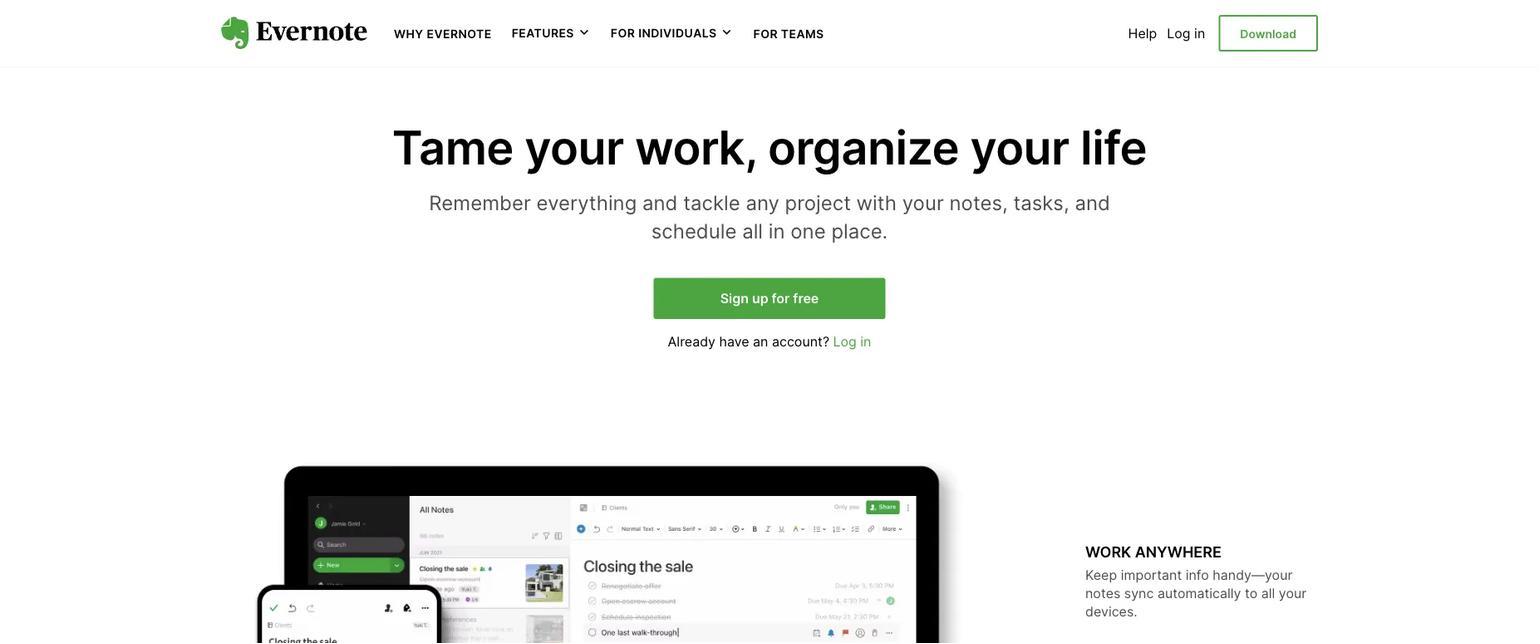 Task type: describe. For each thing, give the bounding box(es) containing it.
info
[[1186, 567, 1210, 583]]

for individuals button
[[611, 25, 734, 41]]

2 vertical spatial in
[[861, 333, 872, 350]]

handy—your
[[1213, 567, 1293, 583]]

schedule
[[652, 218, 737, 243]]

sync
[[1125, 586, 1154, 602]]

teams
[[781, 27, 824, 41]]

sign up for free
[[721, 290, 819, 307]]

with
[[857, 191, 897, 215]]

all inside the "work anywhere keep important info handy—your notes sync automatically to all your devices."
[[1262, 586, 1276, 602]]

everything
[[537, 191, 637, 215]]

place.
[[832, 218, 888, 243]]

tame
[[392, 119, 514, 176]]

why evernote link
[[394, 25, 492, 41]]

work,
[[635, 119, 757, 176]]

your inside the "work anywhere keep important info handy—your notes sync automatically to all your devices."
[[1279, 586, 1307, 602]]

automatically
[[1158, 586, 1242, 602]]

download link
[[1219, 15, 1319, 52]]

keep
[[1086, 567, 1118, 583]]

2 and from the left
[[1075, 191, 1111, 215]]

your up everything
[[525, 119, 624, 176]]

organize
[[768, 119, 960, 176]]

0 horizontal spatial log
[[834, 333, 857, 350]]

individuals
[[639, 26, 717, 40]]

2 horizontal spatial in
[[1195, 25, 1206, 41]]

work anywhere keep important info handy—your notes sync automatically to all your devices.
[[1086, 543, 1307, 620]]

why evernote
[[394, 27, 492, 41]]

evernote ui on desktop and mobile image
[[221, 458, 1019, 644]]

tackle
[[684, 191, 741, 215]]

tasks,
[[1014, 191, 1070, 215]]

remember
[[429, 191, 531, 215]]

download
[[1241, 27, 1297, 41]]

remember everything and tackle any project with your notes, tasks, and schedule all in one place.
[[429, 191, 1111, 243]]

for for for teams
[[754, 27, 778, 41]]

1 vertical spatial log in link
[[834, 333, 872, 350]]

all inside remember everything and tackle any project with your notes, tasks, and schedule all in one place.
[[743, 218, 763, 243]]

0 vertical spatial log
[[1168, 25, 1191, 41]]

help link
[[1129, 25, 1158, 41]]

your inside remember everything and tackle any project with your notes, tasks, and schedule all in one place.
[[903, 191, 944, 215]]

account?
[[772, 333, 830, 350]]

help
[[1129, 25, 1158, 41]]

work
[[1086, 543, 1132, 561]]

your up tasks,
[[971, 119, 1070, 176]]



Task type: vqa. For each thing, say whether or not it's contained in the screenshot.
Already
yes



Task type: locate. For each thing, give the bounding box(es) containing it.
1 vertical spatial all
[[1262, 586, 1276, 602]]

features button
[[512, 25, 591, 41]]

why
[[394, 27, 424, 41]]

already have an account? log in
[[668, 333, 872, 350]]

already
[[668, 333, 716, 350]]

to
[[1245, 586, 1258, 602]]

0 horizontal spatial and
[[643, 191, 678, 215]]

in right account?
[[861, 333, 872, 350]]

all
[[743, 218, 763, 243], [1262, 586, 1276, 602]]

1 horizontal spatial for
[[754, 27, 778, 41]]

and
[[643, 191, 678, 215], [1075, 191, 1111, 215]]

log in link right account?
[[834, 333, 872, 350]]

for individuals
[[611, 26, 717, 40]]

free
[[794, 290, 819, 307]]

for left teams
[[754, 27, 778, 41]]

1 horizontal spatial log
[[1168, 25, 1191, 41]]

evernote
[[427, 27, 492, 41]]

1 horizontal spatial and
[[1075, 191, 1111, 215]]

features
[[512, 26, 574, 40]]

all down any
[[743, 218, 763, 243]]

log right account?
[[834, 333, 857, 350]]

an
[[753, 333, 769, 350]]

sign up for free link
[[654, 278, 886, 319]]

up
[[752, 290, 769, 307]]

evernote logo image
[[221, 17, 368, 50]]

sign
[[721, 290, 749, 307]]

in right help on the top of the page
[[1195, 25, 1206, 41]]

1 vertical spatial log
[[834, 333, 857, 350]]

0 horizontal spatial log in link
[[834, 333, 872, 350]]

for inside "button"
[[611, 26, 635, 40]]

0 horizontal spatial for
[[611, 26, 635, 40]]

tame your work, organize your life
[[392, 119, 1148, 176]]

important
[[1121, 567, 1182, 583]]

for teams
[[754, 27, 824, 41]]

and up schedule
[[643, 191, 678, 215]]

log in link right help on the top of the page
[[1168, 25, 1206, 41]]

1 horizontal spatial in
[[861, 333, 872, 350]]

log in
[[1168, 25, 1206, 41]]

log
[[1168, 25, 1191, 41], [834, 333, 857, 350]]

your
[[525, 119, 624, 176], [971, 119, 1070, 176], [903, 191, 944, 215], [1279, 586, 1307, 602]]

in down any
[[769, 218, 785, 243]]

any
[[746, 191, 780, 215]]

one
[[791, 218, 826, 243]]

your right with
[[903, 191, 944, 215]]

project
[[785, 191, 851, 215]]

life
[[1081, 119, 1148, 176]]

and right tasks,
[[1075, 191, 1111, 215]]

1 horizontal spatial log in link
[[1168, 25, 1206, 41]]

devices.
[[1086, 604, 1138, 620]]

anywhere
[[1136, 543, 1222, 561]]

1 horizontal spatial all
[[1262, 586, 1276, 602]]

0 vertical spatial log in link
[[1168, 25, 1206, 41]]

0 horizontal spatial all
[[743, 218, 763, 243]]

for for for individuals
[[611, 26, 635, 40]]

log right help link
[[1168, 25, 1191, 41]]

0 horizontal spatial in
[[769, 218, 785, 243]]

for
[[772, 290, 790, 307]]

for left individuals
[[611, 26, 635, 40]]

all right to
[[1262, 586, 1276, 602]]

your right to
[[1279, 586, 1307, 602]]

notes,
[[950, 191, 1008, 215]]

for
[[611, 26, 635, 40], [754, 27, 778, 41]]

have
[[720, 333, 750, 350]]

in
[[1195, 25, 1206, 41], [769, 218, 785, 243], [861, 333, 872, 350]]

for teams link
[[754, 25, 824, 41]]

log in link
[[1168, 25, 1206, 41], [834, 333, 872, 350]]

1 vertical spatial in
[[769, 218, 785, 243]]

in inside remember everything and tackle any project with your notes, tasks, and schedule all in one place.
[[769, 218, 785, 243]]

1 and from the left
[[643, 191, 678, 215]]

0 vertical spatial all
[[743, 218, 763, 243]]

0 vertical spatial in
[[1195, 25, 1206, 41]]

notes
[[1086, 586, 1121, 602]]



